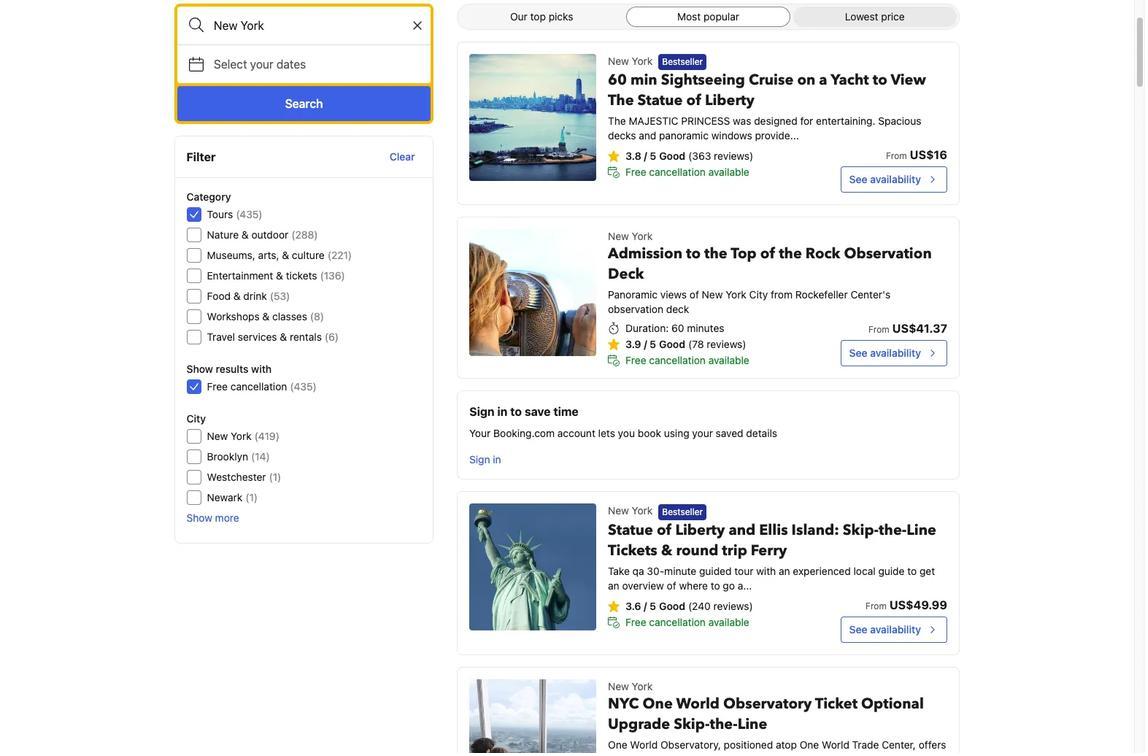 Task type: locate. For each thing, give the bounding box(es) containing it.
1 vertical spatial good
[[659, 338, 686, 351]]

(1) down (14)
[[269, 471, 282, 483]]

/
[[644, 150, 647, 162], [644, 338, 647, 351], [644, 600, 647, 612]]

3 good from the top
[[659, 600, 685, 612]]

0 horizontal spatial and
[[639, 129, 656, 142]]

sign for sign in
[[469, 454, 490, 466]]

show results with
[[187, 363, 272, 375]]

westchester (1)
[[207, 471, 282, 483]]

1 vertical spatial sign
[[469, 454, 490, 466]]

city down show results with
[[187, 412, 206, 425]]

free cancellation available down 3.9 / 5 good (78 reviews)
[[626, 354, 750, 367]]

price
[[881, 10, 905, 23]]

1 bestseller from the top
[[662, 56, 703, 67]]

new york for statue
[[608, 505, 653, 517]]

the inside new york nyc one world observatory ticket optional upgrade skip-the-line one world observatory, positioned atop one world trade center, offers 360-degree views of the new...
[[709, 753, 725, 753]]

availability for 60 min sightseeing cruise on a yacht to view the statue of liberty
[[870, 173, 921, 186]]

world
[[676, 694, 720, 714], [630, 739, 658, 751], [822, 739, 850, 751]]

princess
[[681, 115, 730, 127]]

views up deck at the top
[[661, 289, 687, 301]]

see availability
[[849, 173, 921, 186], [849, 347, 921, 359], [849, 623, 921, 636]]

0 vertical spatial (1)
[[269, 471, 282, 483]]

0 vertical spatial reviews)
[[714, 150, 754, 162]]

0 vertical spatial 60
[[608, 70, 627, 90]]

free cancellation available for sightseeing
[[626, 166, 750, 178]]

1 vertical spatial (435)
[[290, 380, 317, 393]]

3.6 / 5 good (240 reviews)
[[626, 600, 753, 612]]

see availability down from us$16
[[849, 173, 921, 186]]

2 see availability from the top
[[849, 347, 921, 359]]

see down center's
[[849, 347, 868, 359]]

degree
[[632, 753, 665, 753]]

1 horizontal spatial (435)
[[290, 380, 317, 393]]

cancellation down the results
[[231, 380, 288, 393]]

to inside new york admission to the top of the rock observation deck panoramic views of new york city from rockefeller center's observation deck
[[686, 244, 701, 264]]

liberty up was
[[705, 91, 755, 110]]

free cancellation available down 3.8 / 5 good (363 reviews)
[[626, 166, 750, 178]]

available down minutes
[[709, 354, 750, 367]]

new inside new york nyc one world observatory ticket optional upgrade skip-the-line one world observatory, positioned atop one world trade center, offers 360-degree views of the new...
[[608, 680, 629, 693]]

bestseller for sightseeing
[[662, 56, 703, 67]]

3 5 from the top
[[650, 600, 656, 612]]

skip- inside new york nyc one world observatory ticket optional upgrade skip-the-line one world observatory, positioned atop one world trade center, offers 360-degree views of the new...
[[674, 714, 710, 734]]

0 vertical spatial available
[[709, 166, 750, 178]]

1 vertical spatial free cancellation available
[[626, 354, 750, 367]]

a...
[[738, 579, 752, 592]]

positioned
[[724, 739, 773, 751]]

available down the (363
[[709, 166, 750, 178]]

0 vertical spatial in
[[497, 405, 508, 419]]

60
[[608, 70, 627, 90], [672, 322, 684, 335]]

reviews) down windows
[[714, 150, 754, 162]]

2 vertical spatial reviews)
[[714, 600, 753, 612]]

1 vertical spatial 60
[[672, 322, 684, 335]]

local
[[854, 565, 876, 577]]

0 vertical spatial see
[[849, 173, 868, 186]]

nature & outdoor (288)
[[207, 228, 318, 241]]

new
[[608, 55, 629, 67], [608, 230, 629, 243], [702, 289, 723, 301], [207, 430, 228, 442], [608, 505, 629, 517], [608, 680, 629, 693]]

1 horizontal spatial line
[[907, 520, 937, 540]]

1 availability from the top
[[870, 173, 921, 186]]

from
[[886, 151, 907, 162], [869, 324, 890, 335], [866, 601, 887, 611]]

(1) for westchester (1)
[[269, 471, 282, 483]]

0 vertical spatial the
[[608, 91, 634, 110]]

sign up your
[[469, 405, 495, 419]]

skip- up observatory,
[[674, 714, 710, 734]]

1 vertical spatial availability
[[870, 347, 921, 359]]

1 see availability from the top
[[849, 173, 921, 186]]

1 new york from the top
[[608, 55, 653, 67]]

see for view
[[849, 173, 868, 186]]

1 vertical spatial available
[[709, 354, 750, 367]]

0 vertical spatial and
[[639, 129, 656, 142]]

one right 'atop'
[[800, 739, 819, 751]]

line up positioned
[[738, 714, 768, 734]]

/ right 3.9 at the top right of page
[[644, 338, 647, 351]]

with
[[252, 363, 272, 375], [756, 565, 776, 577]]

new york up min
[[608, 55, 653, 67]]

availability down from us$49.99
[[870, 623, 921, 636]]

to right "admission"
[[686, 244, 701, 264]]

from down center's
[[869, 324, 890, 335]]

with up free cancellation (435)
[[252, 363, 272, 375]]

free down 3.9 at the top right of page
[[626, 354, 647, 367]]

new york up the tickets at the bottom right of page
[[608, 505, 653, 517]]

booking.com
[[494, 427, 555, 440]]

center's
[[851, 289, 891, 301]]

to left view at the top right of page
[[873, 70, 888, 90]]

show for show results with
[[187, 363, 213, 375]]

0 vertical spatial new york
[[608, 55, 653, 67]]

2 sign from the top
[[469, 454, 490, 466]]

observatory,
[[661, 739, 721, 751]]

skip-
[[843, 520, 879, 540], [674, 714, 710, 734]]

bestseller up the sightseeing
[[662, 56, 703, 67]]

0 horizontal spatial 60
[[608, 70, 627, 90]]

the- inside statue of liberty and ellis island: skip-the-line tickets & round trip ferry take qa 30-minute guided tour with an experienced local guide to get an overview of where to go a...
[[879, 520, 907, 540]]

2 available from the top
[[709, 354, 750, 367]]

city left from
[[749, 289, 768, 301]]

1 horizontal spatial world
[[676, 694, 720, 714]]

cruise
[[749, 70, 794, 90]]

2 vertical spatial good
[[659, 600, 685, 612]]

select
[[214, 58, 247, 71]]

0 vertical spatial free cancellation available
[[626, 166, 750, 178]]

1 / from the top
[[644, 150, 647, 162]]

the- up guide on the right of the page
[[879, 520, 907, 540]]

the
[[705, 244, 728, 264], [779, 244, 802, 264], [709, 753, 725, 753]]

0 horizontal spatial your
[[250, 58, 274, 71]]

1 vertical spatial reviews)
[[707, 338, 747, 351]]

entertainment & tickets (136)
[[207, 269, 345, 282]]

the left top
[[705, 244, 728, 264]]

the- up positioned
[[710, 714, 738, 734]]

saved
[[716, 427, 744, 440]]

tickets
[[286, 269, 318, 282]]

2 show from the top
[[187, 512, 213, 524]]

1 show from the top
[[187, 363, 213, 375]]

of up minutes
[[690, 289, 699, 301]]

1 available from the top
[[709, 166, 750, 178]]

/ right 3.8
[[644, 150, 647, 162]]

3 / from the top
[[644, 600, 647, 612]]

liberty up round
[[676, 520, 725, 540]]

free
[[626, 166, 647, 178], [626, 354, 647, 367], [207, 380, 228, 393], [626, 616, 647, 628]]

0 vertical spatial sign
[[469, 405, 495, 419]]

the left the new...
[[709, 753, 725, 753]]

2 vertical spatial free cancellation available
[[626, 616, 750, 628]]

1 horizontal spatial one
[[643, 694, 673, 714]]

3 availability from the top
[[870, 623, 921, 636]]

0 vertical spatial city
[[749, 289, 768, 301]]

1 free cancellation available from the top
[[626, 166, 750, 178]]

see down from us$49.99
[[849, 623, 868, 636]]

entertainment
[[207, 269, 274, 282]]

0 vertical spatial skip-
[[843, 520, 879, 540]]

show left more at the bottom left
[[187, 512, 213, 524]]

1 vertical spatial with
[[756, 565, 776, 577]]

availability down from us$16
[[870, 173, 921, 186]]

popular
[[704, 10, 740, 23]]

1 horizontal spatial an
[[779, 565, 790, 577]]

1 vertical spatial /
[[644, 338, 647, 351]]

the left rock on the right of page
[[779, 244, 802, 264]]

and inside 60 min sightseeing cruise on a yacht to view the statue of liberty the majestic princess was designed for entertaining. spacious decks and panoramic windows provide...
[[639, 129, 656, 142]]

show inside show more button
[[187, 512, 213, 524]]

2 vertical spatial /
[[644, 600, 647, 612]]

0 vertical spatial good
[[659, 150, 686, 162]]

0 horizontal spatial (1)
[[246, 491, 258, 504]]

lowest
[[845, 10, 879, 23]]

1 horizontal spatial (1)
[[269, 471, 282, 483]]

world up degree
[[630, 739, 658, 751]]

(435) down the rentals at the left top of the page
[[290, 380, 317, 393]]

0 vertical spatial /
[[644, 150, 647, 162]]

1 horizontal spatial city
[[749, 289, 768, 301]]

available for liberty
[[709, 616, 750, 628]]

an down take
[[608, 579, 620, 592]]

free down 3.6
[[626, 616, 647, 628]]

views inside new york nyc one world observatory ticket optional upgrade skip-the-line one world observatory, positioned atop one world trade center, offers 360-degree views of the new...
[[668, 753, 694, 753]]

statue up the tickets at the bottom right of page
[[608, 520, 653, 540]]

1 good from the top
[[659, 150, 686, 162]]

see for rock
[[849, 347, 868, 359]]

york
[[632, 55, 653, 67], [632, 230, 653, 243], [726, 289, 747, 301], [231, 430, 252, 442], [632, 505, 653, 517], [632, 680, 653, 693]]

one up the upgrade
[[643, 694, 673, 714]]

most popular
[[677, 10, 740, 23]]

1 vertical spatial show
[[187, 512, 213, 524]]

5 right 3.6
[[650, 600, 656, 612]]

1 horizontal spatial and
[[729, 520, 756, 540]]

360-
[[608, 753, 632, 753]]

0 vertical spatial the-
[[879, 520, 907, 540]]

from us$49.99
[[866, 598, 948, 611]]

1 vertical spatial line
[[738, 714, 768, 734]]

0 vertical spatial 5
[[650, 150, 656, 162]]

0 vertical spatial from
[[886, 151, 907, 162]]

an down ferry
[[779, 565, 790, 577]]

2 vertical spatial from
[[866, 601, 887, 611]]

see availability down from us$41.37
[[849, 347, 921, 359]]

travel services & rentals (6)
[[207, 331, 339, 343]]

atop
[[776, 739, 797, 751]]

(435)
[[236, 208, 263, 220], [290, 380, 317, 393]]

show left the results
[[187, 363, 213, 375]]

5 down duration:
[[650, 338, 656, 351]]

good
[[659, 150, 686, 162], [659, 338, 686, 351], [659, 600, 685, 612]]

1 horizontal spatial your
[[692, 427, 713, 440]]

1 horizontal spatial the-
[[879, 520, 907, 540]]

2 / from the top
[[644, 338, 647, 351]]

1 vertical spatial an
[[608, 579, 620, 592]]

1 vertical spatial in
[[493, 454, 501, 466]]

york up "admission"
[[632, 230, 653, 243]]

1 vertical spatial see
[[849, 347, 868, 359]]

1 vertical spatial the
[[608, 115, 626, 127]]

1 vertical spatial the-
[[710, 714, 738, 734]]

cancellation
[[649, 166, 706, 178], [649, 354, 706, 367], [231, 380, 288, 393], [649, 616, 706, 628]]

show
[[187, 363, 213, 375], [187, 512, 213, 524]]

from down the local
[[866, 601, 887, 611]]

3 see availability from the top
[[849, 623, 921, 636]]

classes
[[273, 310, 308, 323]]

1 horizontal spatial with
[[756, 565, 776, 577]]

new york for 60
[[608, 55, 653, 67]]

one up 360-
[[608, 739, 628, 751]]

0 vertical spatial line
[[907, 520, 937, 540]]

1 vertical spatial 5
[[650, 338, 656, 351]]

2 free cancellation available from the top
[[626, 354, 750, 367]]

save
[[525, 405, 551, 419]]

offers
[[919, 739, 946, 751]]

world up observatory,
[[676, 694, 720, 714]]

3.8
[[626, 150, 642, 162]]

your left dates
[[250, 58, 274, 71]]

skip- up the local
[[843, 520, 879, 540]]

see down entertaining.
[[849, 173, 868, 186]]

lets
[[598, 427, 615, 440]]

1 horizontal spatial skip-
[[843, 520, 879, 540]]

2 vertical spatial availability
[[870, 623, 921, 636]]

1 vertical spatial (1)
[[246, 491, 258, 504]]

& down classes at the top left
[[280, 331, 287, 343]]

0 horizontal spatial line
[[738, 714, 768, 734]]

from inside from us$49.99
[[866, 601, 887, 611]]

2 new york from the top
[[608, 505, 653, 517]]

statue up majestic
[[638, 91, 683, 110]]

show for show more
[[187, 512, 213, 524]]

get
[[920, 565, 935, 577]]

tours
[[207, 208, 233, 220]]

2 availability from the top
[[870, 347, 921, 359]]

1 see from the top
[[849, 173, 868, 186]]

2 vertical spatial 5
[[650, 600, 656, 612]]

good down duration: 60 minutes at the top of the page
[[659, 338, 686, 351]]

available for sightseeing
[[709, 166, 750, 178]]

2 vertical spatial see
[[849, 623, 868, 636]]

1 vertical spatial and
[[729, 520, 756, 540]]

reviews) for sightseeing
[[714, 150, 754, 162]]

line inside new york nyc one world observatory ticket optional upgrade skip-the-line one world observatory, positioned atop one world trade center, offers 360-degree views of the new...
[[738, 714, 768, 734]]

1 vertical spatial liberty
[[676, 520, 725, 540]]

2 vertical spatial see availability
[[849, 623, 921, 636]]

see
[[849, 173, 868, 186], [849, 347, 868, 359], [849, 623, 868, 636]]

using
[[664, 427, 690, 440]]

new up minutes
[[702, 289, 723, 301]]

0 vertical spatial bestseller
[[662, 56, 703, 67]]

0 horizontal spatial city
[[187, 412, 206, 425]]

the up the decks
[[608, 115, 626, 127]]

from left us$16
[[886, 151, 907, 162]]

an
[[779, 565, 790, 577], [608, 579, 620, 592]]

availability for statue of liberty and ellis island: skip-the-line tickets & round trip ferry
[[870, 623, 921, 636]]

reviews) down go
[[714, 600, 753, 612]]

observation
[[608, 303, 664, 316]]

1 vertical spatial skip-
[[674, 714, 710, 734]]

tour
[[735, 565, 754, 577]]

0 vertical spatial availability
[[870, 173, 921, 186]]

and
[[639, 129, 656, 142], [729, 520, 756, 540]]

observation
[[844, 244, 932, 264]]

where
[[679, 579, 708, 592]]

0 vertical spatial statue
[[638, 91, 683, 110]]

ferry
[[751, 541, 787, 560]]

availability for admission to the top of the rock observation deck
[[870, 347, 921, 359]]

travel
[[207, 331, 236, 343]]

available
[[709, 166, 750, 178], [709, 354, 750, 367], [709, 616, 750, 628]]

reviews) down minutes
[[707, 338, 747, 351]]

from inside from us$16
[[886, 151, 907, 162]]

5
[[650, 150, 656, 162], [650, 338, 656, 351], [650, 600, 656, 612]]

top
[[530, 10, 546, 23]]

for
[[800, 115, 814, 127]]

clear button
[[384, 144, 421, 170]]

0 horizontal spatial the-
[[710, 714, 738, 734]]

2 vertical spatial available
[[709, 616, 750, 628]]

from for statue of liberty and ellis island: skip-the-line tickets & round trip ferry
[[866, 601, 887, 611]]

1 vertical spatial see availability
[[849, 347, 921, 359]]

line inside statue of liberty and ellis island: skip-the-line tickets & round trip ferry take qa 30-minute guided tour with an experienced local guide to get an overview of where to go a...
[[907, 520, 937, 540]]

island:
[[792, 520, 839, 540]]

york up the "brooklyn (14)"
[[231, 430, 252, 442]]

0 vertical spatial with
[[252, 363, 272, 375]]

0 vertical spatial show
[[187, 363, 213, 375]]

60 left min
[[608, 70, 627, 90]]

york down top
[[726, 289, 747, 301]]

1 vertical spatial new york
[[608, 505, 653, 517]]

1 horizontal spatial 60
[[672, 322, 684, 335]]

in up booking.com
[[497, 405, 508, 419]]

free cancellation available down 3.6 / 5 good (240 reviews)
[[626, 616, 750, 628]]

/ for min
[[644, 150, 647, 162]]

york up min
[[632, 55, 653, 67]]

city
[[749, 289, 768, 301], [187, 412, 206, 425]]

0 vertical spatial views
[[661, 289, 687, 301]]

0 horizontal spatial (435)
[[236, 208, 263, 220]]

in
[[497, 405, 508, 419], [493, 454, 501, 466]]

0 vertical spatial see availability
[[849, 173, 921, 186]]

good down panoramic
[[659, 150, 686, 162]]

from for 60 min sightseeing cruise on a yacht to view the statue of liberty
[[886, 151, 907, 162]]

1 vertical spatial statue
[[608, 520, 653, 540]]

bestseller up round
[[662, 506, 703, 517]]

line up get
[[907, 520, 937, 540]]

good left (240
[[659, 600, 685, 612]]

liberty inside 60 min sightseeing cruise on a yacht to view the statue of liberty the majestic princess was designed for entertaining. spacious decks and panoramic windows provide...
[[705, 91, 755, 110]]

york up nyc
[[632, 680, 653, 693]]

liberty
[[705, 91, 755, 110], [676, 520, 725, 540]]

2 bestseller from the top
[[662, 506, 703, 517]]

to inside 60 min sightseeing cruise on a yacht to view the statue of liberty the majestic princess was designed for entertaining. spacious decks and panoramic windows provide...
[[873, 70, 888, 90]]

1 vertical spatial from
[[869, 324, 890, 335]]

1 vertical spatial bestseller
[[662, 506, 703, 517]]

3.6
[[626, 600, 641, 612]]

1 sign from the top
[[469, 405, 495, 419]]

2 see from the top
[[849, 347, 868, 359]]

of down observatory,
[[697, 753, 707, 753]]

0 horizontal spatial skip-
[[674, 714, 710, 734]]

admission to the top of the rock observation deck image
[[469, 229, 596, 356]]

and up 'trip'
[[729, 520, 756, 540]]

1 vertical spatial views
[[668, 753, 694, 753]]

availability
[[870, 173, 921, 186], [870, 347, 921, 359], [870, 623, 921, 636]]

3 free cancellation available from the top
[[626, 616, 750, 628]]

0 vertical spatial liberty
[[705, 91, 755, 110]]

3 available from the top
[[709, 616, 750, 628]]

world left trade
[[822, 739, 850, 751]]

bestseller for liberty
[[662, 506, 703, 517]]

5 right 3.8
[[650, 150, 656, 162]]

60 up 3.9 / 5 good (78 reviews)
[[672, 322, 684, 335]]

your right using
[[692, 427, 713, 440]]

the-
[[879, 520, 907, 540], [710, 714, 738, 734]]

the down min
[[608, 91, 634, 110]]

select your dates
[[214, 58, 306, 71]]

0 horizontal spatial with
[[252, 363, 272, 375]]

with down ferry
[[756, 565, 776, 577]]

0 vertical spatial your
[[250, 58, 274, 71]]

views down observatory,
[[668, 753, 694, 753]]

free cancellation available for liberty
[[626, 616, 750, 628]]

see availability for statue of liberty and ellis island: skip-the-line tickets & round trip ferry
[[849, 623, 921, 636]]

3 see from the top
[[849, 623, 868, 636]]

available down (240
[[709, 616, 750, 628]]

from inside from us$41.37
[[869, 324, 890, 335]]

& right nature
[[242, 228, 249, 241]]

see availability down from us$49.99
[[849, 623, 921, 636]]

guide
[[879, 565, 905, 577]]

2 horizontal spatial world
[[822, 739, 850, 751]]

1 5 from the top
[[650, 150, 656, 162]]

good for liberty
[[659, 600, 685, 612]]



Task type: describe. For each thing, give the bounding box(es) containing it.
(221)
[[328, 249, 352, 261]]

our top picks
[[510, 10, 573, 23]]

show more
[[187, 512, 240, 524]]

us$49.99
[[890, 598, 948, 611]]

ellis
[[759, 520, 788, 540]]

cancellation down 3.6 / 5 good (240 reviews)
[[649, 616, 706, 628]]

(1) for newark (1)
[[246, 491, 258, 504]]

more
[[215, 512, 240, 524]]

details
[[746, 427, 778, 440]]

& left drink
[[234, 290, 241, 302]]

3.8 / 5 good (363 reviews)
[[626, 150, 754, 162]]

yacht
[[831, 70, 869, 90]]

& down museums, arts, & culture (221)
[[276, 269, 284, 282]]

spacious
[[878, 115, 922, 127]]

ticket
[[815, 694, 858, 714]]

round
[[676, 541, 719, 560]]

new up the brooklyn
[[207, 430, 228, 442]]

60 min sightseeing cruise on a yacht to view the statue of liberty image
[[469, 54, 596, 181]]

show more button
[[187, 511, 240, 526]]

statue inside 60 min sightseeing cruise on a yacht to view the statue of liberty the majestic princess was designed for entertaining. spacious decks and panoramic windows provide...
[[638, 91, 683, 110]]

city inside new york admission to the top of the rock observation deck panoramic views of new york city from rockefeller center's observation deck
[[749, 289, 768, 301]]

liberty inside statue of liberty and ellis island: skip-the-line tickets & round trip ferry take qa 30-minute guided tour with an experienced local guide to get an overview of where to go a...
[[676, 520, 725, 540]]

(53)
[[270, 290, 290, 302]]

views inside new york admission to the top of the rock observation deck panoramic views of new york city from rockefeller center's observation deck
[[661, 289, 687, 301]]

(288)
[[292, 228, 318, 241]]

of inside 60 min sightseeing cruise on a yacht to view the statue of liberty the majestic princess was designed for entertaining. spacious decks and panoramic windows provide...
[[687, 91, 701, 110]]

results
[[216, 363, 249, 375]]

see availability for admission to the top of the rock observation deck
[[849, 347, 921, 359]]

5 for of
[[650, 600, 656, 612]]

admission
[[608, 244, 683, 264]]

to left go
[[711, 579, 720, 592]]

decks
[[608, 129, 636, 142]]

of up the tickets at the bottom right of page
[[657, 520, 672, 540]]

category
[[187, 191, 231, 203]]

us$16
[[910, 148, 948, 162]]

cancellation down 3.8 / 5 good (363 reviews)
[[649, 166, 706, 178]]

from
[[771, 289, 793, 301]]

westchester
[[207, 471, 267, 483]]

lowest price
[[845, 10, 905, 23]]

1 vertical spatial city
[[187, 412, 206, 425]]

& right arts,
[[282, 249, 290, 261]]

cancellation down 3.9 / 5 good (78 reviews)
[[649, 354, 706, 367]]

to left get
[[908, 565, 917, 577]]

museums,
[[207, 249, 256, 261]]

new york (419)
[[207, 430, 280, 442]]

of inside new york nyc one world observatory ticket optional upgrade skip-the-line one world observatory, positioned atop one world trade center, offers 360-degree views of the new...
[[697, 753, 707, 753]]

see availability for 60 min sightseeing cruise on a yacht to view the statue of liberty
[[849, 173, 921, 186]]

& inside statue of liberty and ellis island: skip-the-line tickets & round trip ferry take qa 30-minute guided tour with an experienced local guide to get an overview of where to go a...
[[661, 541, 673, 560]]

book
[[638, 427, 661, 440]]

2 the from the top
[[608, 115, 626, 127]]

minutes
[[687, 322, 725, 335]]

majestic
[[629, 115, 679, 127]]

new up majestic
[[608, 55, 629, 67]]

(136)
[[321, 269, 345, 282]]

with inside statue of liberty and ellis island: skip-the-line tickets & round trip ferry take qa 30-minute guided tour with an experienced local guide to get an overview of where to go a...
[[756, 565, 776, 577]]

/ for of
[[644, 600, 647, 612]]

sightseeing
[[661, 70, 745, 90]]

3.9 / 5 good (78 reviews)
[[626, 338, 747, 351]]

sign in to save time
[[469, 405, 579, 419]]

observatory
[[723, 694, 812, 714]]

rentals
[[290, 331, 322, 343]]

5 for min
[[650, 150, 656, 162]]

60 min sightseeing cruise on a yacht to view the statue of liberty the majestic princess was designed for entertaining. spacious decks and panoramic windows provide...
[[608, 70, 926, 142]]

new up the tickets at the bottom right of page
[[608, 505, 629, 517]]

& up travel services & rentals (6)
[[263, 310, 270, 323]]

see for line
[[849, 623, 868, 636]]

rock
[[806, 244, 841, 264]]

statue inside statue of liberty and ellis island: skip-the-line tickets & round trip ferry take qa 30-minute guided tour with an experienced local guide to get an overview of where to go a...
[[608, 520, 653, 540]]

60 inside 60 min sightseeing cruise on a yacht to view the statue of liberty the majestic princess was designed for entertaining. spacious decks and panoramic windows provide...
[[608, 70, 627, 90]]

(78
[[688, 338, 704, 351]]

30-
[[647, 565, 664, 577]]

0 vertical spatial an
[[779, 565, 790, 577]]

0 horizontal spatial world
[[630, 739, 658, 751]]

tours (435)
[[207, 208, 263, 220]]

you
[[618, 427, 635, 440]]

nyc
[[608, 694, 639, 714]]

0 horizontal spatial an
[[608, 579, 620, 592]]

windows
[[712, 129, 752, 142]]

of right top
[[761, 244, 775, 264]]

free down 3.8
[[626, 166, 647, 178]]

1 the from the top
[[608, 91, 634, 110]]

tickets
[[608, 541, 658, 560]]

guided
[[699, 565, 732, 577]]

drink
[[244, 290, 267, 302]]

0 horizontal spatial one
[[608, 739, 628, 751]]

brooklyn
[[207, 450, 249, 463]]

us$41.37
[[893, 322, 948, 335]]

2 5 from the top
[[650, 338, 656, 351]]

most
[[677, 10, 701, 23]]

dates
[[277, 58, 306, 71]]

account
[[558, 427, 596, 440]]

free down show results with
[[207, 380, 228, 393]]

optional
[[861, 694, 924, 714]]

york up the tickets at the bottom right of page
[[632, 505, 653, 517]]

of down minute
[[667, 579, 677, 592]]

nature
[[207, 228, 239, 241]]

deck
[[608, 264, 644, 284]]

2 horizontal spatial one
[[800, 739, 819, 751]]

in for sign in
[[493, 454, 501, 466]]

from for admission to the top of the rock observation deck
[[869, 324, 890, 335]]

reviews) for liberty
[[714, 600, 753, 612]]

1 vertical spatial your
[[692, 427, 713, 440]]

(419)
[[255, 430, 280, 442]]

rockefeller
[[796, 289, 848, 301]]

brooklyn (14)
[[207, 450, 270, 463]]

services
[[238, 331, 277, 343]]

provide...
[[755, 129, 799, 142]]

go
[[723, 579, 735, 592]]

good for sightseeing
[[659, 150, 686, 162]]

top
[[731, 244, 757, 264]]

Where are you going? search field
[[177, 7, 431, 45]]

qa
[[633, 565, 644, 577]]

newark
[[207, 491, 243, 504]]

skip- inside statue of liberty and ellis island: skip-the-line tickets & round trip ferry take qa 30-minute guided tour with an experienced local guide to get an overview of where to go a...
[[843, 520, 879, 540]]

0 vertical spatial (435)
[[236, 208, 263, 220]]

and inside statue of liberty and ellis island: skip-the-line tickets & round trip ferry take qa 30-minute guided tour with an experienced local guide to get an overview of where to go a...
[[729, 520, 756, 540]]

free cancellation (435)
[[207, 380, 317, 393]]

search
[[285, 97, 323, 110]]

york inside new york nyc one world observatory ticket optional upgrade skip-the-line one world observatory, positioned atop one world trade center, offers 360-degree views of the new...
[[632, 680, 653, 693]]

statue of liberty and ellis island: skip-the-line tickets & round trip ferry image
[[469, 504, 596, 631]]

to left save
[[510, 405, 522, 419]]

trade
[[852, 739, 879, 751]]

in for sign in to save time
[[497, 405, 508, 419]]

culture
[[292, 249, 325, 261]]

newark (1)
[[207, 491, 258, 504]]

upgrade
[[608, 714, 670, 734]]

panoramic
[[659, 129, 709, 142]]

min
[[631, 70, 657, 90]]

the- inside new york nyc one world observatory ticket optional upgrade skip-the-line one world observatory, positioned atop one world trade center, offers 360-degree views of the new...
[[710, 714, 738, 734]]

3.9
[[626, 338, 641, 351]]

panoramic
[[608, 289, 658, 301]]

trip
[[722, 541, 747, 560]]

arts,
[[259, 249, 280, 261]]

sign for sign in to save time
[[469, 405, 495, 419]]

2 good from the top
[[659, 338, 686, 351]]

picks
[[549, 10, 573, 23]]

new york nyc one world observatory ticket optional upgrade skip-the-line one world observatory, positioned atop one world trade center, offers 360-degree views of the new...
[[608, 680, 946, 753]]

duration: 60 minutes
[[626, 322, 725, 335]]

new up "admission"
[[608, 230, 629, 243]]

nyc one world observatory ticket optional upgrade skip-the-line image
[[469, 679, 596, 753]]



Task type: vqa. For each thing, say whether or not it's contained in the screenshot.
"(419)"
yes



